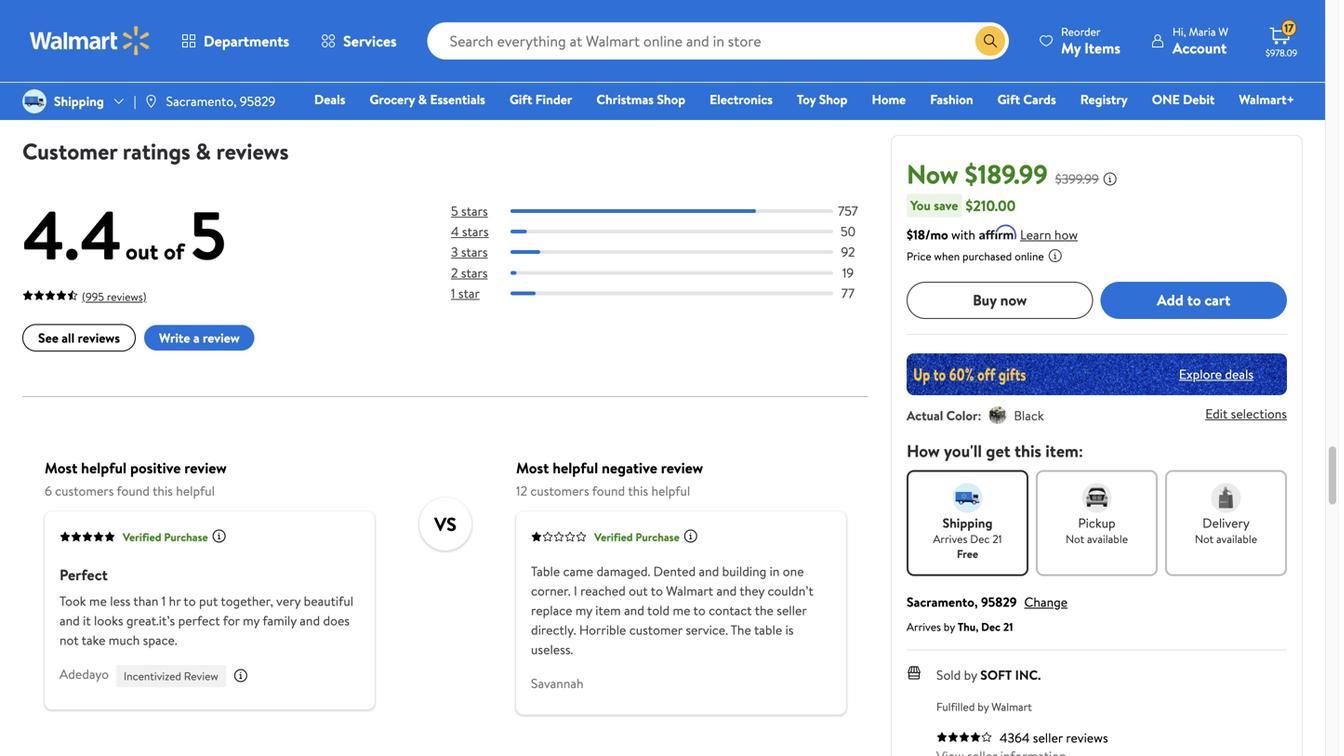 Task type: describe. For each thing, give the bounding box(es) containing it.
you
[[911, 196, 931, 214]]

one
[[783, 563, 804, 581]]

and left it
[[60, 612, 80, 630]]

told
[[648, 602, 670, 620]]

review
[[184, 669, 219, 685]]

learn
[[1021, 225, 1052, 244]]

building
[[723, 563, 767, 581]]

up to sixty percent off deals. shop now. image
[[907, 353, 1288, 395]]

$18/mo with
[[907, 225, 976, 244]]

family
[[263, 612, 297, 630]]

to inside perfect took me less than 1 hr to put together, very beautiful and it looks great.it's perfect for my family and does not take much space.
[[184, 592, 196, 611]]

write a review link
[[143, 324, 256, 352]]

deals
[[315, 90, 346, 108]]

take
[[82, 632, 106, 650]]

sold
[[937, 666, 961, 684]]

directly.
[[531, 621, 576, 639]]

1 vertical spatial walmart
[[992, 699, 1033, 715]]

very
[[277, 592, 301, 611]]

by inside sacramento, 95829 change arrives by thu, dec 21
[[944, 619, 955, 635]]

add to cart
[[1158, 290, 1231, 310]]

price when purchased online
[[907, 248, 1045, 264]]

dented
[[654, 563, 696, 581]]

95829 for sacramento, 95829
[[240, 92, 276, 110]]

less
[[110, 592, 131, 611]]

corner.
[[531, 582, 571, 600]]

review for most helpful negative review
[[661, 458, 704, 478]]

shop for toy shop
[[819, 90, 848, 108]]

sacramento, 95829
[[166, 92, 276, 110]]

gift finder
[[510, 90, 573, 108]]

|
[[134, 92, 136, 110]]

cards
[[1024, 90, 1057, 108]]

product group containing 4
[[661, 0, 847, 104]]

intent image for shipping image
[[953, 483, 983, 513]]

buy now
[[973, 290, 1028, 310]]

by for fulfilled
[[978, 699, 989, 715]]

table
[[531, 563, 560, 581]]

available for delivery
[[1217, 531, 1258, 547]]

one debit link
[[1144, 89, 1224, 109]]

purchase for negative
[[636, 529, 680, 545]]

stars for 4 stars
[[462, 222, 489, 241]]

verified purchase information image
[[684, 529, 698, 544]]

Search search field
[[428, 22, 1010, 60]]

table came damaged. dented and building in one corner. i reached out to walmart and they couldn't replace my item and told me to contact the seller directly. horrible customer service. the table is useless.
[[531, 563, 814, 659]]

:
[[978, 406, 982, 425]]

add to cart button
[[1101, 282, 1288, 319]]

to inside button
[[1188, 290, 1202, 310]]

progress bar for 50
[[511, 230, 834, 234]]

one debit
[[1153, 90, 1215, 108]]

they
[[740, 582, 765, 600]]

delivery
[[1203, 514, 1250, 532]]

pickup
[[1079, 514, 1116, 532]]

sacramento, 95829 change arrives by thu, dec 21
[[907, 593, 1068, 635]]

helpful left positive
[[81, 458, 127, 478]]

stars for 2 stars
[[461, 264, 488, 282]]

5 stars
[[451, 202, 488, 220]]

you save $210.00
[[911, 195, 1016, 216]]

gift for gift finder
[[510, 90, 533, 108]]

day down walmart site-wide search box
[[680, 78, 697, 94]]

4 for 4
[[721, 47, 727, 63]]

for
[[223, 612, 240, 630]]

fashion
[[931, 90, 974, 108]]

verified purchase information image
[[212, 529, 227, 544]]

learn how
[[1021, 225, 1078, 244]]

color
[[947, 406, 978, 425]]

50
[[841, 222, 856, 241]]

$18/mo
[[907, 225, 949, 244]]

progress bar for 77
[[511, 292, 834, 295]]

the
[[755, 602, 774, 620]]

departments button
[[166, 19, 305, 63]]

fashion link
[[922, 89, 982, 109]]

services button
[[305, 19, 413, 63]]

search icon image
[[984, 33, 998, 48]]

hi,
[[1173, 24, 1187, 40]]

registry
[[1081, 90, 1128, 108]]

contact
[[709, 602, 752, 620]]

electronics
[[710, 90, 773, 108]]

with
[[952, 225, 976, 244]]

1 horizontal spatial 1
[[451, 284, 455, 302]]

this for most helpful negative review
[[628, 482, 649, 500]]

3+ day shipping up essentials
[[453, 54, 528, 70]]

adedayo
[[60, 665, 109, 684]]

intent image for pickup image
[[1083, 483, 1112, 513]]

95829 for sacramento, 95829 change arrives by thu, dec 21
[[982, 593, 1017, 611]]

not
[[60, 632, 79, 650]]

$978.09
[[1266, 47, 1298, 59]]

it
[[83, 612, 91, 630]]

item
[[596, 602, 621, 620]]

affirm image
[[980, 224, 1017, 239]]

day up essentials
[[468, 54, 485, 70]]

customers for most helpful negative review
[[531, 482, 590, 500]]

$189.99
[[965, 156, 1048, 192]]

77
[[842, 284, 855, 302]]

came
[[563, 563, 594, 581]]

legal information image
[[1048, 248, 1063, 263]]

positive
[[130, 458, 181, 478]]

deals
[[1226, 365, 1254, 383]]

grocery & essentials
[[370, 90, 486, 108]]

not for delivery
[[1196, 531, 1214, 547]]

looks
[[94, 612, 123, 630]]

found for positive
[[117, 482, 150, 500]]

verified for positive
[[123, 529, 161, 545]]

out inside table came damaged. dented and building in one corner. i reached out to walmart and they couldn't replace my item and told me to contact the seller directly. horrible customer service. the table is useless.
[[629, 582, 648, 600]]

Walmart Site-Wide search field
[[428, 22, 1010, 60]]

helpful down positive
[[176, 482, 215, 500]]

grocery & essentials link
[[361, 89, 494, 109]]

hr
[[169, 592, 181, 611]]

available for pickup
[[1088, 531, 1129, 547]]

0 vertical spatial &
[[418, 90, 427, 108]]

1 inside perfect took me less than 1 hr to put together, very beautiful and it looks great.it's perfect for my family and does not take much space.
[[162, 592, 166, 611]]

reorder my items
[[1062, 24, 1121, 58]]

change button
[[1025, 593, 1068, 611]]

3+ day shipping down walmart site-wide search box
[[665, 78, 739, 94]]

gift for gift cards
[[998, 90, 1021, 108]]

when
[[935, 248, 960, 264]]

table
[[755, 621, 783, 639]]

now $189.99
[[907, 156, 1048, 192]]

12
[[516, 482, 528, 500]]

walmart inside table came damaged. dented and building in one corner. i reached out to walmart and they couldn't replace my item and told me to contact the seller directly. horrible customer service. the table is useless.
[[666, 582, 714, 600]]

sacramento, for sacramento, 95829
[[166, 92, 237, 110]]

write
[[159, 329, 190, 347]]

arrives inside sacramento, 95829 change arrives by thu, dec 21
[[907, 619, 942, 635]]

3 product group from the left
[[449, 0, 635, 142]]

4 stars
[[451, 222, 489, 241]]

explore
[[1180, 365, 1223, 383]]

get
[[987, 439, 1011, 463]]

(995 reviews) link
[[22, 285, 147, 306]]

reviews)
[[107, 289, 147, 305]]

incentivized review
[[124, 669, 219, 685]]

stars for 3 stars
[[461, 243, 488, 261]]

vs
[[434, 511, 457, 537]]

change
[[1025, 593, 1068, 611]]

actual
[[907, 406, 944, 425]]



Task type: locate. For each thing, give the bounding box(es) containing it.
2 product group from the left
[[238, 0, 423, 104]]

2 not from the left
[[1196, 531, 1214, 547]]

2 horizontal spatial this
[[1015, 439, 1042, 463]]

1 horizontal spatial 21
[[1004, 619, 1014, 635]]

seller right the 4364
[[1033, 729, 1063, 747]]

account
[[1173, 38, 1227, 58]]

much
[[109, 632, 140, 650]]

me right told
[[673, 602, 691, 620]]

to
[[1188, 290, 1202, 310], [651, 582, 663, 600], [184, 592, 196, 611], [694, 602, 706, 620]]

and right the dented on the bottom
[[699, 563, 719, 581]]

available down intent image for pickup
[[1088, 531, 1129, 547]]

and left told
[[624, 602, 645, 620]]

review right negative
[[661, 458, 704, 478]]

seller inside table came damaged. dented and building in one corner. i reached out to walmart and they couldn't replace my item and told me to contact the seller directly. horrible customer service. the table is useless.
[[777, 602, 807, 620]]

2 shop from the left
[[819, 90, 848, 108]]

useless.
[[531, 641, 573, 659]]

0 horizontal spatial by
[[944, 619, 955, 635]]

1 progress bar from the top
[[511, 209, 834, 213]]

1 vertical spatial 95829
[[982, 593, 1017, 611]]

grocery
[[370, 90, 415, 108]]

1 vertical spatial by
[[965, 666, 978, 684]]

verified purchase up damaged.
[[595, 529, 680, 545]]

verified down most helpful positive review 6 customers found this helpful
[[123, 529, 161, 545]]

0 horizontal spatial reviews
[[78, 329, 120, 347]]

2 available from the left
[[1217, 531, 1258, 547]]

verified for negative
[[595, 529, 633, 545]]

0 vertical spatial 4
[[721, 47, 727, 63]]

0 vertical spatial walmart
[[666, 582, 714, 600]]

star
[[459, 284, 480, 302]]

95829 inside sacramento, 95829 change arrives by thu, dec 21
[[982, 593, 1017, 611]]

4 product group from the left
[[661, 0, 847, 104]]

available inside pickup not available
[[1088, 531, 1129, 547]]

4.4
[[22, 188, 122, 281]]

1 horizontal spatial 5
[[451, 202, 458, 220]]

5 up 4 stars
[[451, 202, 458, 220]]

reviews for 4364 seller reviews
[[1067, 729, 1109, 747]]

not inside pickup not available
[[1066, 531, 1085, 547]]

my inside table came damaged. dented and building in one corner. i reached out to walmart and they couldn't replace my item and told me to contact the seller directly. horrible customer service. the table is useless.
[[576, 602, 593, 620]]

1 vertical spatial 21
[[1004, 619, 1014, 635]]

stars down 5 stars on the left
[[462, 222, 489, 241]]

0 horizontal spatial 4
[[451, 222, 459, 241]]

1 horizontal spatial by
[[965, 666, 978, 684]]

1 horizontal spatial 4
[[721, 47, 727, 63]]

1 horizontal spatial most
[[516, 458, 549, 478]]

shipping inside shipping arrives dec 21 free
[[943, 514, 993, 532]]

&
[[418, 90, 427, 108], [196, 136, 211, 167]]

to up service.
[[694, 602, 706, 620]]

not
[[1066, 531, 1085, 547], [1196, 531, 1214, 547]]

review inside most helpful negative review 12 customers found this helpful
[[661, 458, 704, 478]]

not for pickup
[[1066, 531, 1085, 547]]

0 vertical spatial 95829
[[240, 92, 276, 110]]

shipping up gift finder link
[[488, 54, 528, 70]]

see all reviews
[[38, 329, 120, 347]]

my for perfect
[[243, 612, 260, 630]]

maria
[[1189, 24, 1217, 40]]

reviews right the 4364
[[1067, 729, 1109, 747]]

0 vertical spatial reviews
[[216, 136, 289, 167]]

1 verified purchase from the left
[[123, 529, 208, 545]]

hi, maria w account
[[1173, 24, 1229, 58]]

0 vertical spatial shipping
[[54, 92, 104, 110]]

me left less
[[89, 592, 107, 611]]

1 purchase from the left
[[164, 529, 208, 545]]

stars right 3
[[461, 243, 488, 261]]

sacramento, up thu, on the bottom right of the page
[[907, 593, 978, 611]]

all
[[62, 329, 75, 347]]

day down walmart "image" at the left
[[45, 78, 62, 94]]

found for negative
[[592, 482, 625, 500]]

out inside the 4.4 out of 5
[[126, 236, 158, 267]]

3+ right christmas
[[665, 78, 677, 94]]

shipping for shipping
[[54, 92, 104, 110]]

found inside most helpful positive review 6 customers found this helpful
[[117, 482, 150, 500]]

0 horizontal spatial gift
[[510, 90, 533, 108]]

1 horizontal spatial purchase
[[636, 529, 680, 545]]

shipping down the search search field
[[699, 78, 739, 94]]

most up 12
[[516, 458, 549, 478]]

0 horizontal spatial purchase
[[164, 529, 208, 545]]

review for most helpful positive review
[[184, 458, 227, 478]]

0 horizontal spatial my
[[243, 612, 260, 630]]

1 shop from the left
[[657, 90, 686, 108]]

1 left hr
[[162, 592, 166, 611]]

walmart+ link
[[1231, 89, 1304, 109]]

walmart up the 4364
[[992, 699, 1033, 715]]

0 horizontal spatial most
[[45, 458, 78, 478]]

1 left the star
[[451, 284, 455, 302]]

95829 left change
[[982, 593, 1017, 611]]

not down "intent image for delivery"
[[1196, 531, 1214, 547]]

3+ down walmart "image" at the left
[[30, 78, 42, 94]]

2 found from the left
[[592, 482, 625, 500]]

debit
[[1184, 90, 1215, 108]]

seller down couldn't
[[777, 602, 807, 620]]

2 most from the left
[[516, 458, 549, 478]]

1 horizontal spatial available
[[1217, 531, 1258, 547]]

learn more about strikethrough prices image
[[1103, 171, 1118, 186]]

1 vertical spatial 1
[[162, 592, 166, 611]]

0 vertical spatial out
[[126, 236, 158, 267]]

21 right thu, on the bottom right of the page
[[1004, 619, 1014, 635]]

2 vertical spatial reviews
[[1067, 729, 1109, 747]]

shipping
[[54, 92, 104, 110], [943, 514, 993, 532]]

customers right 12
[[531, 482, 590, 500]]

 image
[[22, 89, 47, 114]]

most inside most helpful negative review 12 customers found this helpful
[[516, 458, 549, 478]]

negative
[[602, 458, 658, 478]]

1 horizontal spatial me
[[673, 602, 691, 620]]

add
[[1158, 290, 1184, 310]]

this inside most helpful positive review 6 customers found this helpful
[[153, 482, 173, 500]]

see all reviews link
[[22, 324, 136, 352]]

stars right 2 on the left of the page
[[461, 264, 488, 282]]

1 horizontal spatial verified
[[595, 529, 633, 545]]

0 horizontal spatial shop
[[657, 90, 686, 108]]

customers for most helpful positive review
[[55, 482, 114, 500]]

inc.
[[1016, 666, 1042, 684]]

not inside delivery not available
[[1196, 531, 1214, 547]]

reviews down sacramento, 95829
[[216, 136, 289, 167]]

intent image for delivery image
[[1212, 483, 1242, 513]]

most inside most helpful positive review 6 customers found this helpful
[[45, 458, 78, 478]]

1 horizontal spatial out
[[629, 582, 648, 600]]

walmart image
[[30, 26, 151, 56]]

2 purchase from the left
[[636, 529, 680, 545]]

0 vertical spatial 1
[[451, 284, 455, 302]]

1 horizontal spatial shop
[[819, 90, 848, 108]]

stars up 4 stars
[[461, 202, 488, 220]]

now
[[1001, 290, 1028, 310]]

edit selections
[[1206, 405, 1288, 423]]

day
[[468, 54, 485, 70], [45, 78, 62, 94], [257, 78, 273, 94], [680, 78, 697, 94]]

0 horizontal spatial verified
[[123, 529, 161, 545]]

arrives left thu, on the bottom right of the page
[[907, 619, 942, 635]]

0 horizontal spatial this
[[153, 482, 173, 500]]

available inside delivery not available
[[1217, 531, 1258, 547]]

how
[[1055, 225, 1078, 244]]

this right "get"
[[1015, 439, 1042, 463]]

4 for 4 stars
[[451, 222, 459, 241]]

found down positive
[[117, 482, 150, 500]]

& right grocery
[[418, 90, 427, 108]]

departments
[[204, 31, 289, 51]]

you'll
[[944, 439, 982, 463]]

1 horizontal spatial verified purchase
[[595, 529, 680, 545]]

reviews for see all reviews
[[78, 329, 120, 347]]

this down positive
[[153, 482, 173, 500]]

purchase for positive
[[164, 529, 208, 545]]

1 horizontal spatial walmart
[[992, 699, 1033, 715]]

3+ up essentials
[[453, 54, 466, 70]]

2 gift from the left
[[998, 90, 1021, 108]]

2 verified purchase from the left
[[595, 529, 680, 545]]

3+ day shipping down 187 at the left top
[[30, 78, 104, 94]]

0 horizontal spatial found
[[117, 482, 150, 500]]

most helpful negative review 12 customers found this helpful
[[516, 458, 704, 500]]

1 horizontal spatial sacramento,
[[907, 593, 978, 611]]

4 progress bar from the top
[[511, 271, 834, 275]]

1 vertical spatial reviews
[[78, 329, 120, 347]]

most up 6
[[45, 458, 78, 478]]

2 horizontal spatial reviews
[[1067, 729, 1109, 747]]

found inside most helpful negative review 12 customers found this helpful
[[592, 482, 625, 500]]

shipping down departments
[[276, 78, 316, 94]]

1 vertical spatial 4
[[451, 222, 459, 241]]

out
[[126, 236, 158, 267], [629, 582, 648, 600]]

95829 down departments
[[240, 92, 276, 110]]

2 customers from the left
[[531, 482, 590, 500]]

service.
[[686, 621, 728, 639]]

1 vertical spatial shipping
[[943, 514, 993, 532]]

seller
[[777, 602, 807, 620], [1033, 729, 1063, 747]]

92
[[842, 243, 856, 261]]

2 progress bar from the top
[[511, 230, 834, 234]]

gift left finder
[[510, 90, 533, 108]]

1 product group from the left
[[26, 0, 212, 142]]

arrives down intent image for shipping
[[934, 531, 968, 547]]

1 horizontal spatial found
[[592, 482, 625, 500]]

1 horizontal spatial seller
[[1033, 729, 1063, 747]]

me inside perfect took me less than 1 hr to put together, very beautiful and it looks great.it's perfect for my family and does not take much space.
[[89, 592, 107, 611]]

0 vertical spatial by
[[944, 619, 955, 635]]

shipping for shipping arrives dec 21 free
[[943, 514, 993, 532]]

my inside perfect took me less than 1 hr to put together, very beautiful and it looks great.it's perfect for my family and does not take much space.
[[243, 612, 260, 630]]

sacramento, right |
[[166, 92, 237, 110]]

explore deals
[[1180, 365, 1254, 383]]

0 horizontal spatial shipping
[[54, 92, 104, 110]]

my right for
[[243, 612, 260, 630]]

1 vertical spatial &
[[196, 136, 211, 167]]

to left cart
[[1188, 290, 1202, 310]]

soft
[[981, 666, 1013, 684]]

1 gift from the left
[[510, 90, 533, 108]]

1 vertical spatial sacramento,
[[907, 593, 978, 611]]

customers inside most helpful positive review 6 customers found this helpful
[[55, 482, 114, 500]]

5 right of
[[190, 188, 226, 281]]

out down damaged.
[[629, 582, 648, 600]]

incentivized review information image
[[233, 669, 248, 683]]

a
[[193, 329, 200, 347]]

19
[[843, 264, 854, 282]]

stars for 5 stars
[[461, 202, 488, 220]]

by right fulfilled
[[978, 699, 989, 715]]

1 horizontal spatial not
[[1196, 531, 1214, 547]]

review inside most helpful positive review 6 customers found this helpful
[[184, 458, 227, 478]]

product group
[[26, 0, 212, 142], [238, 0, 423, 104], [449, 0, 635, 142], [661, 0, 847, 104]]

0 horizontal spatial seller
[[777, 602, 807, 620]]

selections
[[1232, 405, 1288, 423]]

$399.99
[[1056, 170, 1100, 188]]

to up told
[[651, 582, 663, 600]]

this down negative
[[628, 482, 649, 500]]

sold by soft inc.
[[937, 666, 1042, 684]]

registry link
[[1073, 89, 1137, 109]]

verified up damaged.
[[595, 529, 633, 545]]

verified purchase left verified purchase information image
[[123, 529, 208, 545]]

dec inside shipping arrives dec 21 free
[[971, 531, 990, 547]]

arrives
[[934, 531, 968, 547], [907, 619, 942, 635]]

0 horizontal spatial &
[[196, 136, 211, 167]]

0 horizontal spatial available
[[1088, 531, 1129, 547]]

progress bar for 92
[[511, 250, 834, 254]]

sacramento,
[[166, 92, 237, 110], [907, 593, 978, 611]]

save
[[934, 196, 959, 214]]

0 horizontal spatial walmart
[[666, 582, 714, 600]]

and left 'does'
[[300, 612, 320, 630]]

4.4 out of 5
[[22, 188, 226, 281]]

delivery not available
[[1196, 514, 1258, 547]]

the
[[731, 621, 752, 639]]

1 verified from the left
[[123, 529, 161, 545]]

verified purchase for positive
[[123, 529, 208, 545]]

arrives inside shipping arrives dec 21 free
[[934, 531, 968, 547]]

most for most helpful negative review
[[516, 458, 549, 478]]

dec inside sacramento, 95829 change arrives by thu, dec 21
[[982, 619, 1001, 635]]

1 horizontal spatial this
[[628, 482, 649, 500]]

0 horizontal spatial me
[[89, 592, 107, 611]]

0 horizontal spatial 5
[[190, 188, 226, 281]]

shipping down intent image for shipping
[[943, 514, 993, 532]]

gift cards
[[998, 90, 1057, 108]]

by left thu, on the bottom right of the page
[[944, 619, 955, 635]]

and up contact
[[717, 582, 737, 600]]

1 horizontal spatial reviews
[[216, 136, 289, 167]]

christmas shop link
[[588, 89, 694, 109]]

edit
[[1206, 405, 1228, 423]]

1 vertical spatial dec
[[982, 619, 1001, 635]]

my for table
[[576, 602, 593, 620]]

1 available from the left
[[1088, 531, 1129, 547]]

perfect
[[60, 565, 108, 585]]

(995
[[82, 289, 104, 305]]

most helpful positive review 6 customers found this helpful
[[45, 458, 227, 500]]

1 horizontal spatial &
[[418, 90, 427, 108]]

3 progress bar from the top
[[511, 250, 834, 254]]

0 vertical spatial seller
[[777, 602, 807, 620]]

3+ down departments
[[241, 78, 254, 94]]

gift cards link
[[990, 89, 1065, 109]]

my
[[576, 602, 593, 620], [243, 612, 260, 630]]

this for most helpful positive review
[[153, 482, 173, 500]]

0 horizontal spatial verified purchase
[[123, 529, 208, 545]]

0 horizontal spatial 95829
[[240, 92, 276, 110]]

reviews right all
[[78, 329, 120, 347]]

available down "intent image for delivery"
[[1217, 531, 1258, 547]]

helpful left negative
[[553, 458, 598, 478]]

items
[[1085, 38, 1121, 58]]

customers inside most helpful negative review 12 customers found this helpful
[[531, 482, 590, 500]]

purchase left verified purchase information image
[[164, 529, 208, 545]]

deals link
[[306, 89, 354, 109]]

not down intent image for pickup
[[1066, 531, 1085, 547]]

sacramento, for sacramento, 95829 change arrives by thu, dec 21
[[907, 593, 978, 611]]

by right sold
[[965, 666, 978, 684]]

2 verified from the left
[[595, 529, 633, 545]]

shop right the "toy"
[[819, 90, 848, 108]]

0 horizontal spatial not
[[1066, 531, 1085, 547]]

dec down intent image for shipping
[[971, 531, 990, 547]]

shop for christmas shop
[[657, 90, 686, 108]]

reviews
[[216, 136, 289, 167], [78, 329, 120, 347], [1067, 729, 1109, 747]]

sacramento, inside sacramento, 95829 change arrives by thu, dec 21
[[907, 593, 978, 611]]

customers right 6
[[55, 482, 114, 500]]

0 horizontal spatial 1
[[162, 592, 166, 611]]

0 horizontal spatial out
[[126, 236, 158, 267]]

0 vertical spatial sacramento,
[[166, 92, 237, 110]]

21 right free
[[993, 531, 1003, 547]]

out left of
[[126, 236, 158, 267]]

gift finder link
[[501, 89, 581, 109]]

5 progress bar from the top
[[511, 292, 834, 295]]

3+ day shipping
[[453, 54, 528, 70], [30, 78, 104, 94], [241, 78, 316, 94], [665, 78, 739, 94]]

this inside most helpful negative review 12 customers found this helpful
[[628, 482, 649, 500]]

1 horizontal spatial my
[[576, 602, 593, 620]]

1 horizontal spatial shipping
[[943, 514, 993, 532]]

product group containing 187
[[26, 0, 212, 142]]

gift left cards
[[998, 90, 1021, 108]]

fulfilled by walmart
[[937, 699, 1033, 715]]

buy now button
[[907, 282, 1094, 319]]

my down i
[[576, 602, 593, 620]]

757
[[839, 202, 859, 220]]

by for sold
[[965, 666, 978, 684]]

me inside table came damaged. dented and building in one corner. i reached out to walmart and they couldn't replace my item and told me to contact the seller directly. horrible customer service. the table is useless.
[[673, 602, 691, 620]]

together,
[[221, 592, 273, 611]]

0 horizontal spatial customers
[[55, 482, 114, 500]]

3+ day shipping down departments
[[241, 78, 316, 94]]

1 not from the left
[[1066, 531, 1085, 547]]

1 horizontal spatial customers
[[531, 482, 590, 500]]

verified purchase
[[123, 529, 208, 545], [595, 529, 680, 545]]

0 horizontal spatial 21
[[993, 531, 1003, 547]]

shipping
[[488, 54, 528, 70], [64, 78, 104, 94], [276, 78, 316, 94], [699, 78, 739, 94]]

1 customers from the left
[[55, 482, 114, 500]]

1 found from the left
[[117, 482, 150, 500]]

available
[[1088, 531, 1129, 547], [1217, 531, 1258, 547]]

2 horizontal spatial by
[[978, 699, 989, 715]]

this
[[1015, 439, 1042, 463], [153, 482, 173, 500], [628, 482, 649, 500]]

helpful down negative
[[652, 482, 691, 500]]

shipping down 187 at the left top
[[64, 78, 104, 94]]

is
[[786, 621, 794, 639]]

reached
[[581, 582, 626, 600]]

shop right christmas
[[657, 90, 686, 108]]

put
[[199, 592, 218, 611]]

95829
[[240, 92, 276, 110], [982, 593, 1017, 611]]

to right hr
[[184, 592, 196, 611]]

5
[[190, 188, 226, 281], [451, 202, 458, 220]]

shipping down 187 at the left top
[[54, 92, 104, 110]]

in
[[770, 563, 780, 581]]

2 vertical spatial by
[[978, 699, 989, 715]]

1 vertical spatial out
[[629, 582, 648, 600]]

1 vertical spatial arrives
[[907, 619, 942, 635]]

4 up 3
[[451, 222, 459, 241]]

1 vertical spatial seller
[[1033, 729, 1063, 747]]

walmart down the dented on the bottom
[[666, 582, 714, 600]]

progress bar for 19
[[511, 271, 834, 275]]

3
[[451, 243, 458, 261]]

1 most from the left
[[45, 458, 78, 478]]

3 stars
[[451, 243, 488, 261]]

progress bar for 757
[[511, 209, 834, 213]]

great.it's
[[126, 612, 175, 630]]

0 vertical spatial 21
[[993, 531, 1003, 547]]

verified purchase for negative
[[595, 529, 680, 545]]

most for most helpful positive review
[[45, 458, 78, 478]]

horrible
[[580, 621, 627, 639]]

4 up "electronics" link
[[721, 47, 727, 63]]

0 horizontal spatial sacramento,
[[166, 92, 237, 110]]

dec right thu, on the bottom right of the page
[[982, 619, 1001, 635]]

21 inside shipping arrives dec 21 free
[[993, 531, 1003, 547]]

review inside 'link'
[[203, 329, 240, 347]]

1 horizontal spatial gift
[[998, 90, 1021, 108]]

review right the a
[[203, 329, 240, 347]]

found down negative
[[592, 482, 625, 500]]

purchase left verified purchase information icon
[[636, 529, 680, 545]]

walmart
[[666, 582, 714, 600], [992, 699, 1033, 715]]

1 horizontal spatial 95829
[[982, 593, 1017, 611]]

cart
[[1205, 290, 1231, 310]]

& right the ratings on the top of page
[[196, 136, 211, 167]]

progress bar
[[511, 209, 834, 213], [511, 230, 834, 234], [511, 250, 834, 254], [511, 271, 834, 275], [511, 292, 834, 295]]

day down departments
[[257, 78, 273, 94]]

3.9432 stars out of 5, based on 4364 seller reviews element
[[937, 732, 993, 743]]

0 vertical spatial arrives
[[934, 531, 968, 547]]

savannah
[[531, 675, 584, 693]]

0 vertical spatial dec
[[971, 531, 990, 547]]

 image
[[144, 94, 159, 109]]

review right positive
[[184, 458, 227, 478]]

21 inside sacramento, 95829 change arrives by thu, dec 21
[[1004, 619, 1014, 635]]



Task type: vqa. For each thing, say whether or not it's contained in the screenshot.
shop now link associated with Beauty & grooming up to 30% off
no



